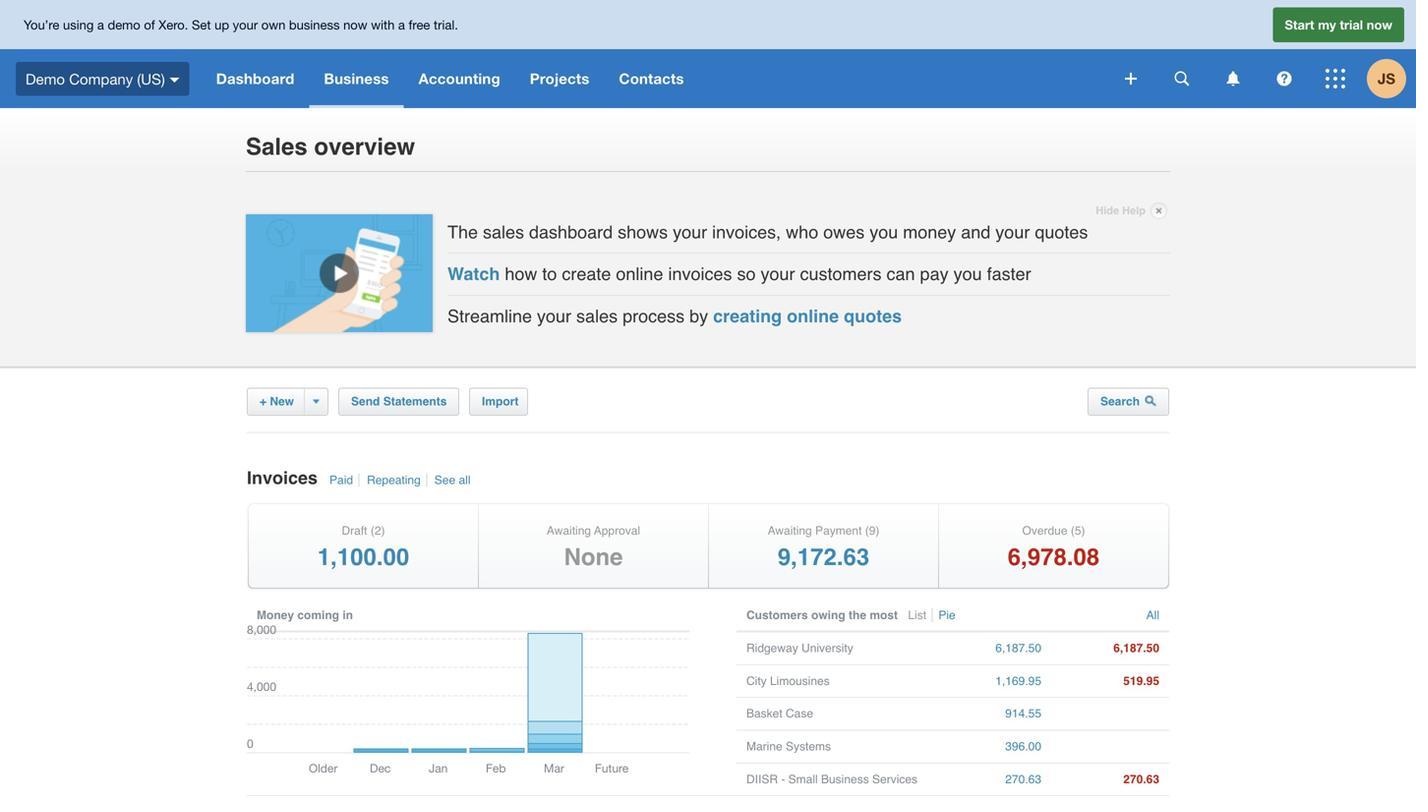 Task type: describe. For each thing, give the bounding box(es) containing it.
trial
[[1340, 17, 1363, 32]]

start my trial now
[[1285, 17, 1393, 32]]

1,169.95 link
[[943, 666, 1041, 697]]

awaiting for 9,172.63
[[768, 524, 812, 538]]

svg image inside demo company (us) "popup button"
[[170, 77, 180, 82]]

accounting
[[419, 70, 500, 88]]

1 horizontal spatial online
[[787, 306, 839, 326]]

send
[[351, 395, 380, 408]]

1 270.63 link from the left
[[943, 764, 1041, 796]]

basket case
[[746, 707, 813, 721]]

1 horizontal spatial quotes
[[1035, 222, 1088, 243]]

see
[[434, 473, 455, 487]]

help
[[1122, 205, 1146, 217]]

case
[[786, 707, 813, 721]]

watch link
[[447, 264, 500, 284]]

services
[[872, 773, 918, 787]]

limousines
[[770, 674, 830, 688]]

you're using a demo of xero. set up your own business now with a free trial.
[[24, 17, 458, 32]]

ridgeway university
[[746, 642, 853, 655]]

customers
[[800, 264, 882, 284]]

xero.
[[159, 17, 188, 32]]

overdue
[[1022, 524, 1068, 538]]

with
[[371, 17, 395, 32]]

see all link
[[433, 473, 475, 487]]

send statements
[[351, 395, 447, 408]]

search image
[[1145, 395, 1157, 407]]

paid
[[329, 473, 353, 487]]

contacts
[[619, 70, 684, 88]]

marine systems link
[[746, 731, 933, 763]]

marine systems
[[746, 740, 831, 754]]

js button
[[1367, 49, 1416, 108]]

streamline your sales process by creating online quotes
[[447, 306, 902, 326]]

519.95
[[1123, 674, 1159, 688]]

the sales dashboard shows your invoices, who owes you money and your quotes
[[447, 222, 1088, 243]]

overview
[[314, 133, 415, 161]]

university
[[802, 642, 853, 655]]

hide
[[1096, 205, 1119, 217]]

demo
[[26, 70, 65, 87]]

diisr
[[746, 773, 778, 787]]

hide help link
[[1096, 200, 1167, 222]]

start
[[1285, 17, 1314, 32]]

1 horizontal spatial business
[[821, 773, 869, 787]]

0 vertical spatial you
[[870, 222, 898, 243]]

set
[[192, 17, 211, 32]]

trial.
[[434, 17, 458, 32]]

create
[[562, 264, 611, 284]]

most
[[870, 609, 898, 622]]

by
[[689, 306, 708, 326]]

+ new link
[[247, 388, 328, 416]]

systems
[[786, 740, 831, 754]]

1,169.95
[[996, 674, 1041, 688]]

(2)
[[371, 524, 385, 538]]

import
[[482, 395, 519, 408]]

free
[[409, 17, 430, 32]]

js
[[1378, 70, 1396, 88]]

invoices
[[247, 468, 323, 488]]

sales overview
[[246, 133, 415, 161]]

1 horizontal spatial sales
[[576, 306, 618, 326]]

ridgeway university link
[[746, 633, 933, 665]]

your right "so" at the top right of page
[[761, 264, 795, 284]]

list link
[[906, 609, 933, 622]]

own
[[261, 17, 286, 32]]

your down "to"
[[537, 306, 571, 326]]

creating online quotes link
[[713, 306, 902, 326]]

914.55
[[1005, 707, 1041, 721]]

and
[[961, 222, 991, 243]]

(9)
[[865, 524, 880, 538]]

city
[[746, 674, 767, 688]]

awaiting payment                               (9) 9,172.63
[[768, 524, 880, 571]]

draft
[[342, 524, 367, 538]]

-
[[781, 773, 785, 787]]

awaiting approval none
[[547, 524, 640, 571]]

2 a from the left
[[398, 17, 405, 32]]

pay
[[920, 264, 949, 284]]

pie link
[[937, 609, 961, 622]]

streamline
[[447, 306, 532, 326]]

basket
[[746, 707, 783, 721]]

marine
[[746, 740, 783, 754]]

1 6,187.50 from the left
[[996, 642, 1041, 655]]

396.00 link
[[943, 731, 1041, 763]]

pie
[[939, 609, 956, 622]]

watch how to create online invoices so your customers can pay you faster
[[447, 264, 1031, 284]]

your right the and
[[996, 222, 1030, 243]]

up
[[214, 17, 229, 32]]



Task type: locate. For each thing, give the bounding box(es) containing it.
sales
[[246, 133, 308, 161]]

a left free at the left top of page
[[398, 17, 405, 32]]

2 now from the left
[[1367, 17, 1393, 32]]

using
[[63, 17, 94, 32]]

paid link
[[328, 473, 360, 487]]

overdue                               (5) 6,978.08
[[1008, 524, 1100, 571]]

+
[[260, 395, 267, 408]]

you
[[870, 222, 898, 243], [954, 264, 982, 284]]

svg image
[[1326, 69, 1345, 89], [1175, 71, 1189, 86], [1277, 71, 1292, 86], [1125, 73, 1137, 85], [170, 77, 180, 82]]

awaiting for none
[[547, 524, 591, 538]]

customers owing the most
[[746, 609, 901, 622]]

ridgeway
[[746, 642, 798, 655]]

914.55 link
[[943, 698, 1041, 730]]

sales down create
[[576, 306, 618, 326]]

you right pay
[[954, 264, 982, 284]]

1 horizontal spatial now
[[1367, 17, 1393, 32]]

contacts button
[[604, 49, 699, 108]]

your
[[233, 17, 258, 32], [673, 222, 707, 243], [996, 222, 1030, 243], [761, 264, 795, 284], [537, 306, 571, 326]]

your right up
[[233, 17, 258, 32]]

now left 'with'
[[343, 17, 367, 32]]

1 vertical spatial online
[[787, 306, 839, 326]]

customers
[[746, 609, 808, 622]]

0 horizontal spatial awaiting
[[547, 524, 591, 538]]

list
[[908, 609, 926, 622]]

6,187.50 up '1,169.95'
[[996, 642, 1041, 655]]

2 6,187.50 from the left
[[1114, 642, 1159, 655]]

awaiting up none
[[547, 524, 591, 538]]

a
[[97, 17, 104, 32], [398, 17, 405, 32]]

(us)
[[137, 70, 165, 87]]

1 horizontal spatial you
[[954, 264, 982, 284]]

online
[[616, 264, 663, 284], [787, 306, 839, 326]]

small
[[788, 773, 818, 787]]

0 horizontal spatial now
[[343, 17, 367, 32]]

your up invoices
[[673, 222, 707, 243]]

can
[[887, 264, 915, 284]]

1 horizontal spatial a
[[398, 17, 405, 32]]

0 horizontal spatial business
[[324, 70, 389, 88]]

1 horizontal spatial 6,187.50
[[1114, 642, 1159, 655]]

sales right the
[[483, 222, 524, 243]]

owes
[[823, 222, 865, 243]]

business
[[289, 17, 340, 32]]

1 vertical spatial you
[[954, 264, 982, 284]]

awaiting inside "awaiting payment                               (9) 9,172.63"
[[768, 524, 812, 538]]

all link
[[1146, 609, 1159, 623]]

who
[[786, 222, 818, 243]]

invoices,
[[712, 222, 781, 243]]

hide help
[[1096, 205, 1146, 217]]

city limousines
[[746, 674, 830, 688]]

1 horizontal spatial 270.63
[[1123, 773, 1159, 787]]

a right 'using'
[[97, 17, 104, 32]]

1 horizontal spatial awaiting
[[768, 524, 812, 538]]

you're
[[24, 17, 59, 32]]

(5)
[[1071, 524, 1085, 538]]

now right trial
[[1367, 17, 1393, 32]]

0 horizontal spatial online
[[616, 264, 663, 284]]

270.63
[[1005, 773, 1041, 787], [1123, 773, 1159, 787]]

repeating
[[367, 473, 421, 487]]

6,187.50 link up 1,169.95 link
[[943, 633, 1041, 665]]

9,172.63
[[778, 544, 870, 571]]

0 horizontal spatial you
[[870, 222, 898, 243]]

6,187.50 up 519.95
[[1114, 642, 1159, 655]]

2 270.63 from the left
[[1123, 773, 1159, 787]]

1 6,187.50 link from the left
[[943, 633, 1041, 665]]

business inside dropdown button
[[324, 70, 389, 88]]

270.63 link
[[943, 764, 1041, 796], [1061, 764, 1159, 796]]

search link
[[1088, 388, 1169, 416]]

0 vertical spatial sales
[[483, 222, 524, 243]]

awaiting up '9,172.63'
[[768, 524, 812, 538]]

basket case link
[[746, 698, 933, 730]]

shows
[[618, 222, 668, 243]]

1 now from the left
[[343, 17, 367, 32]]

1 horizontal spatial 6,187.50 link
[[1061, 633, 1159, 665]]

1 horizontal spatial 270.63 link
[[1061, 764, 1159, 796]]

6,187.50 link
[[943, 633, 1041, 665], [1061, 633, 1159, 665]]

money
[[903, 222, 956, 243]]

company
[[69, 70, 133, 87]]

repeating link
[[365, 473, 428, 487]]

1 vertical spatial business
[[821, 773, 869, 787]]

city limousines link
[[746, 666, 933, 697]]

banner containing dashboard
[[0, 0, 1416, 108]]

projects
[[530, 70, 590, 88]]

new
[[270, 395, 294, 408]]

none
[[564, 544, 623, 571]]

approval
[[594, 524, 640, 538]]

send statements link
[[338, 388, 459, 416]]

business down marine systems link
[[821, 773, 869, 787]]

statements
[[383, 395, 447, 408]]

process
[[623, 306, 685, 326]]

the
[[849, 609, 866, 622]]

quotes left hide help link
[[1035, 222, 1088, 243]]

to
[[542, 264, 557, 284]]

1 awaiting from the left
[[547, 524, 591, 538]]

2 270.63 link from the left
[[1061, 764, 1159, 796]]

0 horizontal spatial 6,187.50 link
[[943, 633, 1041, 665]]

0 horizontal spatial quotes
[[844, 306, 902, 326]]

business down 'with'
[[324, 70, 389, 88]]

you right owes
[[870, 222, 898, 243]]

invoices
[[668, 264, 732, 284]]

payment
[[815, 524, 862, 538]]

2 awaiting from the left
[[768, 524, 812, 538]]

6,187.50 link up the 519.95 link
[[1061, 633, 1159, 665]]

sales
[[483, 222, 524, 243], [576, 306, 618, 326]]

+ new
[[260, 395, 294, 408]]

0 horizontal spatial 270.63
[[1005, 773, 1041, 787]]

money
[[257, 609, 294, 622]]

now
[[343, 17, 367, 32], [1367, 17, 1393, 32]]

all
[[1146, 609, 1159, 622]]

2 6,187.50 link from the left
[[1061, 633, 1159, 665]]

quotes down can
[[844, 306, 902, 326]]

1 vertical spatial quotes
[[844, 306, 902, 326]]

online down shows
[[616, 264, 663, 284]]

0 horizontal spatial 270.63 link
[[943, 764, 1041, 796]]

in
[[343, 609, 353, 622]]

0 horizontal spatial a
[[97, 17, 104, 32]]

0 horizontal spatial sales
[[483, 222, 524, 243]]

svg image
[[1227, 71, 1240, 86]]

1 vertical spatial sales
[[576, 306, 618, 326]]

banner
[[0, 0, 1416, 108]]

0 vertical spatial online
[[616, 264, 663, 284]]

so
[[737, 264, 756, 284]]

1,100.00
[[317, 544, 409, 571]]

dashboard
[[216, 70, 294, 88]]

1 270.63 from the left
[[1005, 773, 1041, 787]]

my
[[1318, 17, 1336, 32]]

business
[[324, 70, 389, 88], [821, 773, 869, 787]]

0 horizontal spatial 6,187.50
[[996, 642, 1041, 655]]

draft                               (2) 1,100.00
[[317, 524, 409, 571]]

search
[[1100, 395, 1143, 408]]

diisr - small business services
[[746, 773, 918, 787]]

1 a from the left
[[97, 17, 104, 32]]

dashboard
[[529, 222, 613, 243]]

online down customers
[[787, 306, 839, 326]]

quotes
[[1035, 222, 1088, 243], [844, 306, 902, 326]]

0 vertical spatial business
[[324, 70, 389, 88]]

business button
[[309, 49, 404, 108]]

6,978.08
[[1008, 544, 1100, 571]]

0 vertical spatial quotes
[[1035, 222, 1088, 243]]

awaiting
[[547, 524, 591, 538], [768, 524, 812, 538]]

awaiting inside awaiting approval none
[[547, 524, 591, 538]]

coming
[[297, 609, 339, 622]]



Task type: vqa. For each thing, say whether or not it's contained in the screenshot.
Cost
no



